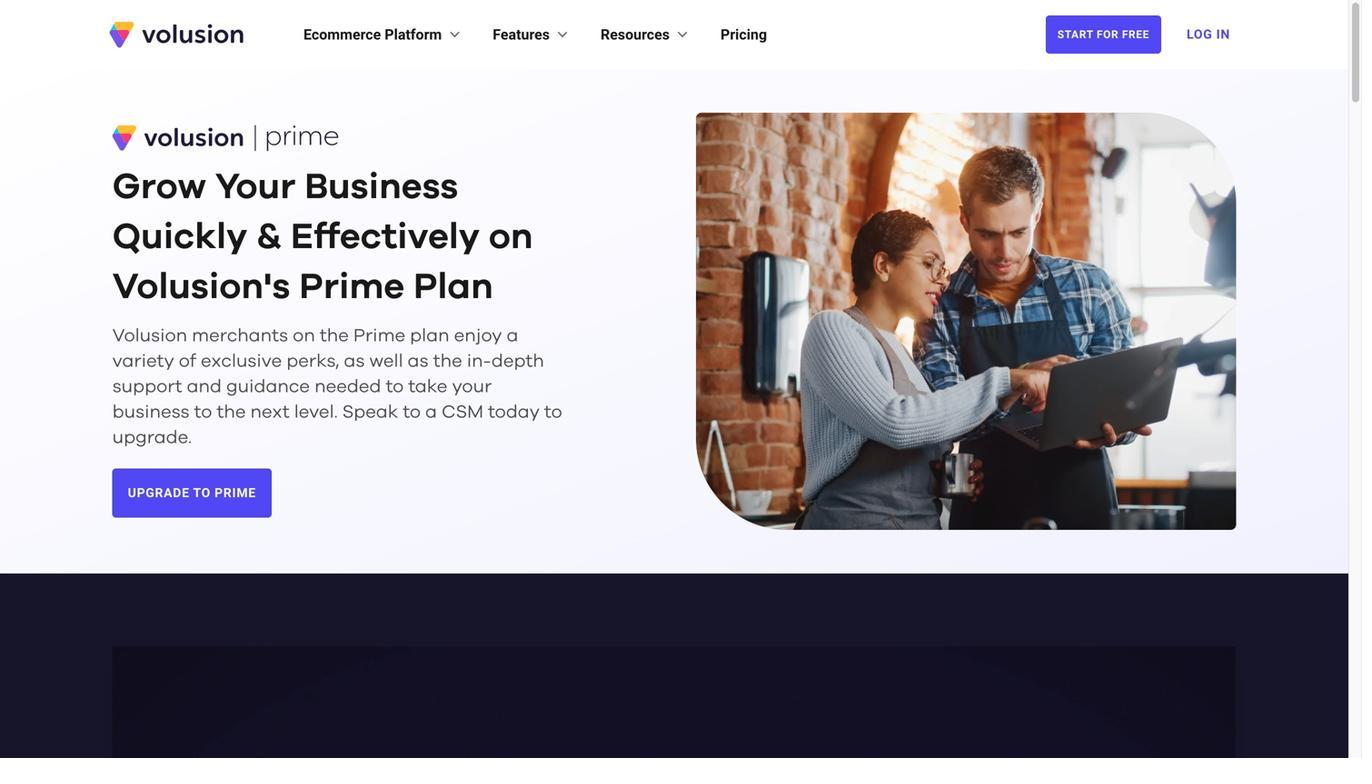 Task type: describe. For each thing, give the bounding box(es) containing it.
variety
[[112, 352, 174, 370]]

pricing link
[[721, 24, 767, 45]]

ecommerce platform
[[304, 26, 442, 43]]

volusion merchants on the prime plan enjoy a variety of exclusive perks, as well as the in-depth support and guidance needed to take your business to the next level. speak to a csm today to upgrade.
[[112, 327, 562, 447]]

needed
[[315, 378, 381, 396]]

support
[[112, 378, 182, 396]]

upgrade
[[128, 485, 190, 500]]

0 horizontal spatial the
[[217, 403, 246, 421]]

depth
[[492, 352, 544, 370]]

1 horizontal spatial the
[[320, 327, 349, 345]]

in-
[[467, 352, 492, 370]]

to right today
[[544, 403, 562, 421]]

prime
[[215, 485, 256, 500]]

on inside volusion merchants on the prime plan enjoy a variety of exclusive perks, as well as the in-depth support and guidance needed to take your business to the next level. speak to a csm today to upgrade.
[[293, 327, 315, 345]]

for
[[1097, 28, 1119, 41]]

grow
[[112, 169, 206, 205]]

well
[[370, 352, 403, 370]]

volusion
[[112, 327, 187, 345]]

next
[[250, 403, 290, 421]]

on inside grow your business quickly & effectively on volusion's prime plan
[[489, 219, 533, 255]]

your
[[452, 378, 492, 396]]

start for free
[[1058, 28, 1150, 41]]

0 vertical spatial a
[[507, 327, 518, 345]]

perks,
[[287, 352, 339, 370]]

2 as from the left
[[408, 352, 429, 370]]

prime inside grow your business quickly & effectively on volusion's prime plan
[[299, 269, 405, 305]]

pricing
[[721, 26, 767, 43]]

1 vertical spatial the
[[433, 352, 462, 370]]

log in link
[[1176, 15, 1242, 55]]

to down "and"
[[194, 403, 212, 421]]

merchants
[[192, 327, 288, 345]]

to
[[193, 485, 211, 500]]

&
[[256, 219, 282, 255]]

platform
[[385, 26, 442, 43]]

upgrade to prime
[[128, 485, 256, 500]]



Task type: vqa. For each thing, say whether or not it's contained in the screenshot.
promotional in the top of the page
no



Task type: locate. For each thing, give the bounding box(es) containing it.
a
[[507, 327, 518, 345], [425, 403, 437, 421]]

in
[[1217, 27, 1231, 42]]

features button
[[493, 24, 572, 45]]

ecommerce platform button
[[304, 24, 464, 45]]

effectively
[[291, 219, 480, 255]]

free
[[1122, 28, 1150, 41]]

grow your business quickly & effectively on volusion's prime plan
[[112, 169, 533, 305]]

0 vertical spatial the
[[320, 327, 349, 345]]

upgrade.
[[112, 428, 192, 447]]

0 horizontal spatial on
[[293, 327, 315, 345]]

1 vertical spatial on
[[293, 327, 315, 345]]

resources
[[601, 26, 670, 43]]

prime inside volusion merchants on the prime plan enjoy a variety of exclusive perks, as well as the in-depth support and guidance needed to take your business to the next level. speak to a csm today to upgrade.
[[353, 327, 405, 345]]

plan
[[413, 269, 493, 305]]

the down "and"
[[217, 403, 246, 421]]

and
[[187, 378, 222, 396]]

a down take
[[425, 403, 437, 421]]

on up plan
[[489, 219, 533, 255]]

enjoy
[[454, 327, 502, 345]]

of
[[179, 352, 196, 370]]

on
[[489, 219, 533, 255], [293, 327, 315, 345]]

the down plan
[[433, 352, 462, 370]]

as up needed
[[344, 352, 365, 370]]

0 horizontal spatial as
[[344, 352, 365, 370]]

0 vertical spatial prime
[[299, 269, 405, 305]]

start for free link
[[1046, 15, 1162, 54]]

1 vertical spatial a
[[425, 403, 437, 421]]

the
[[320, 327, 349, 345], [433, 352, 462, 370], [217, 403, 246, 421]]

prime up well
[[353, 327, 405, 345]]

speak
[[342, 403, 398, 421]]

2 vertical spatial the
[[217, 403, 246, 421]]

business
[[305, 169, 458, 205]]

guidance
[[226, 378, 310, 396]]

take
[[408, 378, 448, 396]]

the up perks,
[[320, 327, 349, 345]]

to down well
[[386, 378, 404, 396]]

to down take
[[403, 403, 421, 421]]

1 vertical spatial prime
[[353, 327, 405, 345]]

a up depth
[[507, 327, 518, 345]]

quickly
[[112, 219, 248, 255]]

start
[[1058, 28, 1094, 41]]

features
[[493, 26, 550, 43]]

log in
[[1187, 27, 1231, 42]]

today
[[488, 403, 540, 421]]

business
[[112, 403, 190, 421]]

prime down effectively
[[299, 269, 405, 305]]

volusion's
[[112, 269, 290, 305]]

1 as from the left
[[344, 352, 365, 370]]

csm
[[442, 403, 484, 421]]

your
[[215, 169, 296, 205]]

1 horizontal spatial on
[[489, 219, 533, 255]]

on up perks,
[[293, 327, 315, 345]]

1 horizontal spatial as
[[408, 352, 429, 370]]

to
[[386, 378, 404, 396], [194, 403, 212, 421], [403, 403, 421, 421], [544, 403, 562, 421]]

log
[[1187, 27, 1213, 42]]

as
[[344, 352, 365, 370], [408, 352, 429, 370]]

upgrade to prime link
[[112, 468, 272, 517]]

2 horizontal spatial the
[[433, 352, 462, 370]]

as up take
[[408, 352, 429, 370]]

plan
[[410, 327, 450, 345]]

0 horizontal spatial a
[[425, 403, 437, 421]]

level.
[[294, 403, 338, 421]]

resources button
[[601, 24, 692, 45]]

exclusive
[[201, 352, 282, 370]]

1 horizontal spatial a
[[507, 327, 518, 345]]

ecommerce
[[304, 26, 381, 43]]

0 vertical spatial on
[[489, 219, 533, 255]]

prime
[[299, 269, 405, 305], [353, 327, 405, 345]]



